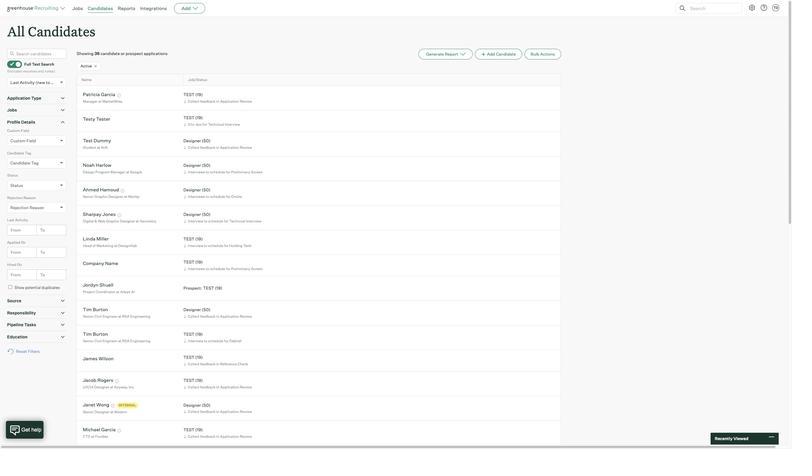 Task type: vqa. For each thing, say whether or not it's contained in the screenshot.
bottommost Submitted
no



Task type: describe. For each thing, give the bounding box(es) containing it.
designer (50) interview to schedule for technical interview
[[183, 212, 261, 223]]

prospect:
[[183, 286, 202, 291]]

test dummy link
[[83, 138, 111, 145]]

1 vertical spatial status
[[10, 183, 23, 188]]

designer inside designer (50) interview to schedule for technical interview
[[183, 212, 201, 217]]

onsite
[[231, 194, 242, 199]]

test (19) collect feedback in application review for patricia garcia
[[183, 92, 252, 104]]

test (19) collect feedback in application review for michael garcia
[[183, 428, 252, 439]]

interview for test (19) interview to schedule for debrief
[[188, 339, 203, 343]]

michael garcia link
[[83, 427, 116, 434]]

feedback for senior civil engineer at rsa engineering
[[200, 314, 215, 319]]

to for last activity (new to old)
[[46, 80, 50, 85]]

in for senior designer at modern
[[216, 410, 219, 414]]

adept
[[120, 290, 130, 294]]

(19) inside test (19) interview to schedule for holding tank
[[195, 237, 203, 242]]

or
[[121, 51, 125, 56]]

Search text field
[[689, 4, 736, 13]]

interview inside test (19) 3 to-dos for technical interview
[[225, 122, 240, 127]]

jacob rogers
[[83, 378, 113, 383]]

head
[[83, 244, 92, 248]]

holding
[[229, 244, 242, 248]]

(50) for student at n/a
[[202, 138, 210, 143]]

recently viewed
[[715, 436, 748, 441]]

duplicates
[[42, 285, 60, 290]]

ahmed hamoud has been in onsite for more than 21 days image
[[120, 189, 125, 193]]

marketwise
[[102, 99, 122, 104]]

interview to schedule for technical interview link
[[183, 218, 263, 224]]

(19) inside test (19) interviews to schedule for preliminary screen
[[195, 260, 203, 265]]

0 vertical spatial rejection
[[7, 196, 23, 200]]

(50) for design program manager at google
[[202, 163, 210, 168]]

collect feedback in application review link for patricia garcia
[[183, 99, 253, 104]]

of
[[93, 244, 96, 248]]

review for janet wong
[[240, 410, 252, 414]]

james wilson link
[[83, 356, 114, 363]]

profile
[[7, 119, 20, 125]]

screen for (50)
[[251, 170, 263, 174]]

custom field element
[[7, 128, 66, 150]]

3 designer (50) collect feedback in application review from the top
[[183, 403, 252, 414]]

test
[[83, 138, 93, 144]]

1 vertical spatial field
[[26, 138, 36, 143]]

feedback inside test (19) collect feedback in reference check
[[200, 362, 215, 366]]

noah harlow design program manager at google
[[83, 162, 142, 174]]

(includes
[[7, 69, 22, 73]]

designer inside designer (50) interviews to schedule for onsite
[[183, 187, 201, 193]]

2 senior from the top
[[83, 314, 94, 319]]

in for senior civil engineer at rsa engineering
[[216, 314, 219, 319]]

review for patricia garcia
[[240, 99, 252, 104]]

bulk
[[531, 52, 539, 57]]

application for student at n/a
[[220, 145, 239, 150]]

to for test (19) interviews to schedule for preliminary screen
[[206, 267, 209, 271]]

(new
[[36, 80, 45, 85]]

last for last activity
[[7, 218, 14, 222]]

schedule for designer (50) interviews to schedule for preliminary screen
[[210, 170, 225, 174]]

noah harlow link
[[83, 162, 111, 169]]

garcia for michael garcia
[[101, 427, 116, 433]]

prospect
[[126, 51, 143, 56]]

xeometry
[[140, 219, 156, 223]]

3 to-dos for technical interview link
[[183, 122, 242, 127]]

candidate reports are now available! apply filters and select "view in app" element
[[419, 49, 473, 60]]

to for designer (50) interview to schedule for technical interview
[[204, 219, 207, 223]]

applied on
[[7, 240, 26, 245]]

tim burton senior civil engineer at rsa engineering for designer
[[83, 307, 150, 319]]

collect feedback in application review link for jacob rogers
[[183, 384, 253, 390]]

(50) for senior graphic designer at morley
[[202, 187, 210, 193]]

project
[[83, 290, 95, 294]]

collect for ux/ui designer at anyway, inc.
[[188, 385, 199, 390]]

reports
[[118, 5, 135, 11]]

to-
[[191, 122, 196, 127]]

generate report
[[426, 52, 458, 57]]

wilson
[[99, 356, 114, 362]]

interview to schedule for holding tank link
[[183, 243, 253, 249]]

application type
[[7, 96, 41, 101]]

3 collect feedback in application review link from the top
[[183, 314, 253, 319]]

responsibility
[[7, 310, 36, 315]]

modern
[[114, 410, 127, 414]]

hired on
[[7, 263, 22, 267]]

jordyn shuell project coordinator at adept ai
[[83, 282, 135, 294]]

jordyn
[[83, 282, 98, 288]]

source
[[7, 298, 21, 303]]

rogers
[[97, 378, 113, 383]]

reset
[[16, 349, 27, 354]]

from for last
[[11, 228, 21, 233]]

0 vertical spatial rejection reason
[[7, 196, 36, 200]]

test (19) interview to schedule for debrief
[[183, 332, 241, 343]]

linda
[[83, 236, 95, 242]]

pipeline tasks
[[7, 322, 36, 327]]

engineer for designer (50)
[[102, 314, 117, 319]]

test (19) interviews to schedule for preliminary screen
[[183, 260, 263, 271]]

1 vertical spatial candidate
[[7, 151, 24, 155]]

anyway,
[[114, 385, 128, 390]]

prospect: test (19)
[[183, 286, 222, 291]]

4 senior from the top
[[83, 410, 94, 414]]

3 review from the top
[[240, 314, 252, 319]]

schedule for designer (50) interview to schedule for technical interview
[[208, 219, 223, 223]]

engineering for designer (50)
[[130, 314, 150, 319]]

tank
[[243, 244, 251, 248]]

1 vertical spatial candidates
[[28, 22, 95, 40]]

0 vertical spatial candidates
[[88, 5, 113, 11]]

engineering for test (19)
[[130, 339, 150, 343]]

test for interview to schedule for holding tank link
[[183, 237, 194, 242]]

michael garcia
[[83, 427, 116, 433]]

company name link
[[83, 261, 118, 267]]

add for add
[[181, 5, 191, 11]]

feedback for senior designer at modern
[[200, 410, 215, 414]]

education
[[7, 334, 28, 339]]

test for collect feedback in application review link associated with patricia garcia
[[183, 92, 194, 97]]

36
[[94, 51, 100, 56]]

in inside test (19) collect feedback in reference check
[[216, 362, 219, 366]]

on for hired on
[[17, 263, 22, 267]]

greenhouse recruiting image
[[7, 5, 60, 12]]

dummy
[[94, 138, 111, 144]]

shuell
[[99, 282, 113, 288]]

designer (50) collect feedback in application review for dummy
[[183, 138, 252, 150]]

add candidate
[[487, 52, 516, 57]]

noah
[[83, 162, 95, 168]]

last for last activity (new to old)
[[10, 80, 19, 85]]

add for add candidate
[[487, 52, 495, 57]]

inc.
[[129, 385, 135, 390]]

on for applied on
[[21, 240, 26, 245]]

designhub
[[118, 244, 137, 248]]

bulk actions link
[[524, 49, 561, 60]]

1 vertical spatial rejection
[[10, 205, 29, 210]]

check
[[238, 362, 248, 366]]

foodies
[[95, 435, 108, 439]]

1 horizontal spatial name
[[105, 261, 118, 267]]

0 vertical spatial tag
[[25, 151, 31, 155]]

test (19) collect feedback in application review for jacob rogers
[[183, 378, 252, 390]]

generate
[[426, 52, 444, 57]]

candidate tag element
[[7, 150, 66, 173]]

candidate
[[101, 51, 120, 56]]

ahmed
[[83, 187, 99, 193]]

jacob rogers has been in application review for more than 5 days image
[[114, 380, 120, 383]]

td button
[[772, 4, 779, 11]]

patricia garcia has been in application review for more than 5 days image
[[116, 94, 122, 98]]

testy
[[83, 116, 95, 122]]

1 vertical spatial graphic
[[106, 219, 119, 223]]

showing
[[77, 51, 94, 56]]

web
[[98, 219, 105, 223]]

garcia for patricia garcia
[[101, 92, 115, 98]]

senior designer at modern
[[83, 410, 127, 414]]

civil for designer (50)
[[94, 314, 102, 319]]

all
[[7, 22, 25, 40]]

tasks
[[24, 322, 36, 327]]

generate report button
[[419, 49, 473, 60]]

tim burton link for test
[[83, 331, 108, 338]]

full text search (includes resumes and notes)
[[7, 62, 55, 73]]

application for cto at foodies
[[220, 435, 239, 439]]

td
[[773, 6, 778, 10]]

cto
[[83, 435, 90, 439]]

in for student at n/a
[[216, 145, 219, 150]]

engineer for test (19)
[[102, 339, 117, 343]]

potential
[[25, 285, 41, 290]]

at inside noah harlow design program manager at google
[[126, 170, 129, 174]]

for for designer (50) interview to schedule for technical interview
[[224, 219, 229, 223]]

1 vertical spatial jobs
[[7, 108, 17, 113]]

wong
[[96, 402, 109, 408]]

0 vertical spatial custom field
[[7, 129, 29, 133]]

details
[[21, 119, 35, 125]]

(50) for senior civil engineer at rsa engineering
[[202, 307, 210, 312]]

burton for test
[[93, 331, 108, 337]]

linda miller head of marketing at designhub
[[83, 236, 137, 248]]

to for applied on
[[40, 250, 45, 255]]

ux/ui designer at anyway, inc.
[[83, 385, 135, 390]]



Task type: locate. For each thing, give the bounding box(es) containing it.
for left holding
[[224, 244, 229, 248]]

company name
[[83, 261, 118, 267]]

1 vertical spatial manager
[[111, 170, 125, 174]]

3 to from the top
[[40, 272, 45, 277]]

jobs
[[72, 5, 83, 11], [7, 108, 17, 113]]

search
[[41, 62, 54, 67]]

reset filters
[[16, 349, 40, 354]]

application for ux/ui designer at anyway, inc.
[[220, 385, 239, 390]]

test for collect feedback in application review link associated with jacob rogers
[[183, 378, 194, 383]]

1 civil from the top
[[94, 314, 102, 319]]

garcia up foodies
[[101, 427, 116, 433]]

0 horizontal spatial technical
[[208, 122, 224, 127]]

rsa for designer (50)
[[122, 314, 129, 319]]

digital & web graphic designer at xeometry
[[83, 219, 156, 223]]

schedule
[[210, 170, 225, 174], [210, 194, 225, 199], [208, 219, 223, 223], [208, 244, 223, 248], [210, 267, 225, 271], [208, 339, 223, 343]]

0 vertical spatial graphic
[[94, 194, 108, 199]]

to inside test (19) interview to schedule for holding tank
[[204, 244, 207, 248]]

0 vertical spatial preliminary
[[231, 170, 250, 174]]

add button
[[174, 3, 205, 14]]

tim burton senior civil engineer at rsa engineering down the 'adept'
[[83, 307, 150, 319]]

2 vertical spatial designer (50) collect feedback in application review
[[183, 403, 252, 414]]

schedule for test (19) interview to schedule for holding tank
[[208, 244, 223, 248]]

0 vertical spatial tim
[[83, 307, 92, 313]]

jobs left candidates link
[[72, 5, 83, 11]]

0 vertical spatial reason
[[24, 196, 36, 200]]

1 vertical spatial designer (50) collect feedback in application review
[[183, 307, 252, 319]]

0 vertical spatial test (19) collect feedback in application review
[[183, 92, 252, 104]]

collect feedback in reference check link
[[183, 361, 250, 367]]

application for senior designer at modern
[[220, 410, 239, 414]]

preliminary inside test (19) interviews to schedule for preliminary screen
[[231, 267, 250, 271]]

2 vertical spatial to
[[40, 272, 45, 277]]

4 feedback from the top
[[200, 362, 215, 366]]

4 collect from the top
[[188, 362, 199, 366]]

1 vertical spatial custom
[[10, 138, 25, 143]]

senior down ahmed
[[83, 194, 94, 199]]

to up designer (50) interviews to schedule for onsite
[[206, 170, 209, 174]]

collect for senior civil engineer at rsa engineering
[[188, 314, 199, 319]]

interviews to schedule for preliminary screen link
[[183, 169, 264, 175], [183, 266, 264, 272]]

for inside designer (50) interview to schedule for technical interview
[[224, 219, 229, 223]]

from down applied on
[[11, 250, 21, 255]]

preliminary for (19)
[[231, 267, 250, 271]]

5 review from the top
[[240, 410, 252, 414]]

1 vertical spatial to
[[40, 250, 45, 255]]

janet
[[83, 402, 95, 408]]

2 from from the top
[[11, 250, 21, 255]]

(50) inside designer (50) interviews to schedule for preliminary screen
[[202, 163, 210, 168]]

coordinator
[[96, 290, 115, 294]]

in for cto at foodies
[[216, 435, 219, 439]]

0 vertical spatial engineer
[[102, 314, 117, 319]]

test (19) interview to schedule for holding tank
[[183, 237, 251, 248]]

to for last activity
[[40, 228, 45, 233]]

full
[[24, 62, 31, 67]]

for left debrief
[[224, 339, 229, 343]]

status
[[7, 173, 18, 178], [10, 183, 23, 188]]

to for test (19) interview to schedule for holding tank
[[204, 244, 207, 248]]

custom down profile
[[7, 129, 20, 133]]

2 collect from the top
[[188, 145, 199, 150]]

interviews to schedule for preliminary screen link for (19)
[[183, 266, 264, 272]]

1 vertical spatial tim burton link
[[83, 331, 108, 338]]

designer (50) interviews to schedule for onsite
[[183, 187, 242, 199]]

6 feedback from the top
[[200, 410, 215, 414]]

0 vertical spatial garcia
[[101, 92, 115, 98]]

collect for manager at marketwise
[[188, 99, 199, 104]]

at inside "test dummy student at n/a"
[[97, 145, 100, 150]]

1 vertical spatial on
[[17, 263, 22, 267]]

from down last activity
[[11, 228, 21, 233]]

designer (50) collect feedback in application review for burton
[[183, 307, 252, 319]]

2 vertical spatial from
[[11, 272, 21, 277]]

0 horizontal spatial name
[[81, 78, 92, 82]]

0 vertical spatial candidate tag
[[7, 151, 31, 155]]

garcia up marketwise
[[101, 92, 115, 98]]

0 vertical spatial engineering
[[130, 314, 150, 319]]

for for test (19) interviews to schedule for preliminary screen
[[226, 267, 230, 271]]

add candidate link
[[475, 49, 522, 60]]

schedule for test (19) interview to schedule for debrief
[[208, 339, 223, 343]]

1 vertical spatial tim burton senior civil engineer at rsa engineering
[[83, 331, 150, 343]]

(50) inside designer (50) interview to schedule for technical interview
[[202, 212, 210, 217]]

job/status
[[188, 78, 207, 82]]

0 vertical spatial name
[[81, 78, 92, 82]]

status element
[[7, 173, 66, 195]]

technical down onsite
[[229, 219, 245, 223]]

4 in from the top
[[216, 362, 219, 366]]

1 (50) from the top
[[202, 138, 210, 143]]

interviews for designer (50) interviews to schedule for onsite
[[188, 194, 205, 199]]

for inside test (19) 3 to-dos for technical interview
[[203, 122, 207, 127]]

for left onsite
[[226, 194, 230, 199]]

6 (50) from the top
[[202, 403, 210, 408]]

(50) inside designer (50) interviews to schedule for onsite
[[202, 187, 210, 193]]

0 horizontal spatial manager
[[83, 99, 98, 104]]

2 interviews to schedule for preliminary screen link from the top
[[183, 266, 264, 272]]

1 vertical spatial engineering
[[130, 339, 150, 343]]

5 (50) from the top
[[202, 307, 210, 312]]

preliminary inside designer (50) interviews to schedule for preliminary screen
[[231, 170, 250, 174]]

jobs up profile
[[7, 108, 17, 113]]

status up rejection reason element on the top left of page
[[10, 183, 23, 188]]

add inside popup button
[[181, 5, 191, 11]]

collect for cto at foodies
[[188, 435, 199, 439]]

1 vertical spatial interviews
[[188, 194, 205, 199]]

2 screen from the top
[[251, 267, 263, 271]]

activity down resumes
[[20, 80, 35, 85]]

4 collect feedback in application review link from the top
[[183, 384, 253, 390]]

debrief
[[229, 339, 241, 343]]

candidates right jobs link
[[88, 5, 113, 11]]

tim down project
[[83, 307, 92, 313]]

tim burton link
[[83, 307, 108, 314], [83, 331, 108, 338]]

screen inside test (19) interviews to schedule for preliminary screen
[[251, 267, 263, 271]]

&
[[95, 219, 97, 223]]

michael garcia has been in application review for more than 5 days image
[[117, 429, 122, 433]]

(50) for senior designer at modern
[[202, 403, 210, 408]]

senior up james
[[83, 339, 94, 343]]

tim burton link down project
[[83, 307, 108, 314]]

janet wong
[[83, 402, 109, 408]]

to up designer (50) interview to schedule for technical interview
[[206, 194, 209, 199]]

test for 3 to-dos for technical interview link
[[183, 115, 194, 120]]

for up test (19) interview to schedule for holding tank
[[224, 219, 229, 223]]

3 from from the top
[[11, 272, 21, 277]]

0 vertical spatial manager
[[83, 99, 98, 104]]

0 vertical spatial activity
[[20, 80, 35, 85]]

rejection reason element
[[7, 195, 66, 217]]

4 (50) from the top
[[202, 212, 210, 217]]

rejection reason down status "element"
[[7, 196, 36, 200]]

for for test (19) interview to schedule for holding tank
[[224, 244, 229, 248]]

(19) inside test (19) 3 to-dos for technical interview
[[195, 115, 203, 120]]

interviews inside test (19) interviews to schedule for preliminary screen
[[188, 267, 205, 271]]

interview inside test (19) interview to schedule for holding tank
[[188, 244, 203, 248]]

technical for (19)
[[208, 122, 224, 127]]

civil down coordinator on the left of the page
[[94, 314, 102, 319]]

collect for senior designer at modern
[[188, 410, 199, 414]]

for inside test (19) interview to schedule for holding tank
[[224, 244, 229, 248]]

1 vertical spatial tim
[[83, 331, 92, 337]]

design
[[83, 170, 95, 174]]

1 vertical spatial engineer
[[102, 339, 117, 343]]

0 vertical spatial technical
[[208, 122, 224, 127]]

1 vertical spatial last
[[7, 218, 14, 222]]

n/a
[[101, 145, 108, 150]]

in for manager at marketwise
[[216, 99, 219, 104]]

name down active at the left of the page
[[81, 78, 92, 82]]

schedule inside designer (50) interviews to schedule for onsite
[[210, 194, 225, 199]]

candidate tag up status "element"
[[10, 160, 38, 166]]

2 preliminary from the top
[[231, 267, 250, 271]]

0 vertical spatial civil
[[94, 314, 102, 319]]

to up test (19) interviews to schedule for preliminary screen
[[204, 244, 207, 248]]

for right dos
[[203, 122, 207, 127]]

tim up james
[[83, 331, 92, 337]]

tim burton link for designer
[[83, 307, 108, 314]]

digital
[[83, 219, 94, 223]]

reset filters button
[[7, 346, 43, 357]]

0 vertical spatial status
[[7, 173, 18, 178]]

1 burton from the top
[[93, 307, 108, 313]]

activity for last activity (new to old)
[[20, 80, 35, 85]]

feedback for ux/ui designer at anyway, inc.
[[200, 385, 215, 390]]

1 vertical spatial activity
[[15, 218, 28, 222]]

application for senior civil engineer at rsa engineering
[[220, 314, 239, 319]]

candidates link
[[88, 5, 113, 11]]

from for hired
[[11, 272, 21, 277]]

integrations
[[140, 5, 167, 11]]

0 vertical spatial designer (50) collect feedback in application review
[[183, 138, 252, 150]]

interview
[[225, 122, 240, 127], [188, 219, 203, 223], [246, 219, 261, 223], [188, 244, 203, 248], [188, 339, 203, 343]]

rejection reason
[[7, 196, 36, 200], [10, 205, 44, 210]]

tim for designer
[[83, 307, 92, 313]]

test for interview to schedule for debrief link
[[183, 332, 194, 337]]

6 collect feedback in application review link from the top
[[183, 434, 253, 440]]

2 designer (50) collect feedback in application review from the top
[[183, 307, 252, 319]]

test dummy student at n/a
[[83, 138, 111, 150]]

0 vertical spatial to
[[40, 228, 45, 233]]

on right the hired
[[17, 263, 22, 267]]

2 vertical spatial interviews
[[188, 267, 205, 271]]

for inside test (19) interview to schedule for debrief
[[224, 339, 229, 343]]

custom down profile details
[[10, 138, 25, 143]]

to inside designer (50) interview to schedule for technical interview
[[204, 219, 207, 223]]

last activity (new to old) option
[[10, 80, 59, 85]]

on
[[21, 240, 26, 245], [17, 263, 22, 267]]

td button
[[771, 3, 781, 12]]

1 tim burton link from the top
[[83, 307, 108, 314]]

0 vertical spatial add
[[181, 5, 191, 11]]

1 engineering from the top
[[130, 314, 150, 319]]

0 vertical spatial tim burton link
[[83, 307, 108, 314]]

2 engineer from the top
[[102, 339, 117, 343]]

interviews inside designer (50) interviews to schedule for onsite
[[188, 194, 205, 199]]

1 vertical spatial test (19) collect feedback in application review
[[183, 378, 252, 390]]

schedule left onsite
[[210, 194, 225, 199]]

0 vertical spatial last
[[10, 80, 19, 85]]

activity down rejection reason element on the top left of page
[[15, 218, 28, 222]]

2 review from the top
[[240, 145, 252, 150]]

3 in from the top
[[216, 314, 219, 319]]

candidate tag down the custom field element
[[7, 151, 31, 155]]

jacob
[[83, 378, 96, 383]]

1 vertical spatial reason
[[30, 205, 44, 210]]

to up test (19) interview to schedule for holding tank
[[204, 219, 207, 223]]

tim burton senior civil engineer at rsa engineering up wilson
[[83, 331, 150, 343]]

for for test (19) 3 to-dos for technical interview
[[203, 122, 207, 127]]

1 vertical spatial burton
[[93, 331, 108, 337]]

0 vertical spatial interviews to schedule for preliminary screen link
[[183, 169, 264, 175]]

1 in from the top
[[216, 99, 219, 104]]

3 collect from the top
[[188, 314, 199, 319]]

schedule inside designer (50) interviews to schedule for preliminary screen
[[210, 170, 225, 174]]

rsa for test (19)
[[122, 339, 129, 343]]

sharpay jones has been in technical interview for more than 14 days image
[[117, 214, 122, 217]]

to left old)
[[46, 80, 50, 85]]

ahmed hamoud
[[83, 187, 119, 193]]

last down (includes
[[10, 80, 19, 85]]

schedule up test (19) interview to schedule for holding tank
[[208, 219, 223, 223]]

patricia
[[83, 92, 100, 98]]

candidate down the custom field element
[[7, 151, 24, 155]]

1 vertical spatial candidate tag
[[10, 160, 38, 166]]

designer (50) collect feedback in application review
[[183, 138, 252, 150], [183, 307, 252, 319], [183, 403, 252, 414]]

1 vertical spatial tag
[[31, 160, 38, 166]]

schedule left holding
[[208, 244, 223, 248]]

5 collect feedback in application review link from the top
[[183, 409, 253, 415]]

manager down the patricia
[[83, 99, 98, 104]]

manager inside noah harlow design program manager at google
[[111, 170, 125, 174]]

to for designer (50) interviews to schedule for preliminary screen
[[206, 170, 209, 174]]

senior down janet
[[83, 410, 94, 414]]

interviews to schedule for preliminary screen link up designer (50) interviews to schedule for onsite
[[183, 169, 264, 175]]

schedule up test (19) collect feedback in reference check
[[208, 339, 223, 343]]

1 vertical spatial rsa
[[122, 339, 129, 343]]

1 rsa from the top
[[122, 314, 129, 319]]

1 vertical spatial screen
[[251, 267, 263, 271]]

from down the hired on
[[11, 272, 21, 277]]

schedule up designer (50) interviews to schedule for onsite
[[210, 170, 225, 174]]

1 test (19) collect feedback in application review from the top
[[183, 92, 252, 104]]

preliminary up onsite
[[231, 170, 250, 174]]

0 vertical spatial field
[[21, 129, 29, 133]]

technical inside designer (50) interview to schedule for technical interview
[[229, 219, 245, 223]]

burton down coordinator on the left of the page
[[93, 307, 108, 313]]

6 collect from the top
[[188, 410, 199, 414]]

from for applied
[[11, 250, 21, 255]]

Search candidates field
[[7, 49, 66, 59]]

application
[[7, 96, 30, 101], [220, 99, 239, 104], [220, 145, 239, 150], [220, 314, 239, 319], [220, 385, 239, 390], [220, 410, 239, 414], [220, 435, 239, 439]]

checkmark image
[[10, 62, 14, 66]]

internal
[[119, 403, 136, 408]]

sharpay jones
[[83, 211, 116, 217]]

interview for designer (50) interview to schedule for technical interview
[[188, 219, 203, 223]]

5 collect from the top
[[188, 385, 199, 390]]

for inside designer (50) interviews to schedule for onsite
[[226, 194, 230, 199]]

3 test (19) collect feedback in application review from the top
[[183, 428, 252, 439]]

patricia garcia link
[[83, 92, 115, 98]]

2 interviews from the top
[[188, 194, 205, 199]]

0 vertical spatial from
[[11, 228, 21, 233]]

on right applied
[[21, 240, 26, 245]]

(50) for digital & web graphic designer at xeometry
[[202, 212, 210, 217]]

civil up james wilson
[[94, 339, 102, 343]]

1 vertical spatial preliminary
[[231, 267, 250, 271]]

interviews inside designer (50) interviews to schedule for preliminary screen
[[188, 170, 205, 174]]

1 from from the top
[[11, 228, 21, 233]]

tag down the custom field element
[[25, 151, 31, 155]]

1 vertical spatial rejection reason
[[10, 205, 44, 210]]

1 engineer from the top
[[102, 314, 117, 319]]

0 vertical spatial candidate
[[496, 52, 516, 57]]

collect feedback in application review link for michael garcia
[[183, 434, 253, 440]]

1 interviews to schedule for preliminary screen link from the top
[[183, 169, 264, 175]]

2 collect feedback in application review link from the top
[[183, 145, 253, 150]]

interview inside test (19) interview to schedule for debrief
[[188, 339, 203, 343]]

interview for test (19) interview to schedule for holding tank
[[188, 244, 203, 248]]

1 vertical spatial custom field
[[10, 138, 36, 143]]

hired
[[7, 263, 16, 267]]

schedule inside test (19) interview to schedule for holding tank
[[208, 244, 223, 248]]

tim
[[83, 307, 92, 313], [83, 331, 92, 337]]

for for designer (50) interviews to schedule for preliminary screen
[[226, 170, 230, 174]]

showing 36 candidate or prospect applications
[[77, 51, 168, 56]]

0 vertical spatial rsa
[[122, 314, 129, 319]]

2 tim from the top
[[83, 331, 92, 337]]

test inside test (19) collect feedback in reference check
[[183, 355, 194, 360]]

activity for last activity
[[15, 218, 28, 222]]

interviews for designer (50) interviews to schedule for preliminary screen
[[188, 170, 205, 174]]

review for michael garcia
[[240, 435, 252, 439]]

old)
[[51, 80, 59, 85]]

rsa
[[122, 314, 129, 319], [122, 339, 129, 343]]

interview to schedule for debrief link
[[183, 338, 243, 344]]

to inside designer (50) interviews to schedule for preliminary screen
[[206, 170, 209, 174]]

5 feedback from the top
[[200, 385, 215, 390]]

engineer up wilson
[[102, 339, 117, 343]]

1 feedback from the top
[[200, 99, 215, 104]]

0 horizontal spatial jobs
[[7, 108, 17, 113]]

ahmed hamoud link
[[83, 187, 119, 194]]

status down candidate tag element
[[7, 173, 18, 178]]

4 review from the top
[[240, 385, 252, 390]]

preliminary down holding
[[231, 267, 250, 271]]

schedule inside test (19) interviews to schedule for preliminary screen
[[210, 267, 225, 271]]

harlow
[[96, 162, 111, 168]]

schedule for test (19) interviews to schedule for preliminary screen
[[210, 267, 225, 271]]

manager at marketwise
[[83, 99, 122, 104]]

1 tim burton senior civil engineer at rsa engineering from the top
[[83, 307, 150, 319]]

2 rsa from the top
[[122, 339, 129, 343]]

feedback for student at n/a
[[200, 145, 215, 150]]

1 preliminary from the top
[[231, 170, 250, 174]]

1 vertical spatial add
[[487, 52, 495, 57]]

tim burton link up james wilson
[[83, 331, 108, 338]]

6 in from the top
[[216, 410, 219, 414]]

screen inside designer (50) interviews to schedule for preliminary screen
[[251, 170, 263, 174]]

engineer down coordinator on the left of the page
[[102, 314, 117, 319]]

for
[[203, 122, 207, 127], [226, 170, 230, 174], [226, 194, 230, 199], [224, 219, 229, 223], [224, 244, 229, 248], [226, 267, 230, 271], [224, 339, 229, 343]]

review for jacob rogers
[[240, 385, 252, 390]]

5 in from the top
[[216, 385, 219, 390]]

2 vertical spatial test (19) collect feedback in application review
[[183, 428, 252, 439]]

senior graphic designer at morley
[[83, 194, 140, 199]]

janet wong has been in application review for more than 5 days image
[[110, 404, 116, 408]]

interviews for test (19) interviews to schedule for preliminary screen
[[188, 267, 205, 271]]

sharpay jones link
[[83, 211, 116, 218]]

interviews to schedule for preliminary screen link down interview to schedule for holding tank link
[[183, 266, 264, 272]]

to up prospect: test (19)
[[206, 267, 209, 271]]

to for test (19) interview to schedule for debrief
[[204, 339, 207, 343]]

to for designer (50) interviews to schedule for onsite
[[206, 194, 209, 199]]

test for collect feedback in reference check link
[[183, 355, 194, 360]]

2 burton from the top
[[93, 331, 108, 337]]

Show potential duplicates checkbox
[[8, 285, 12, 289]]

name right company
[[105, 261, 118, 267]]

screen for (19)
[[251, 267, 263, 271]]

tim for test
[[83, 331, 92, 337]]

6 review from the top
[[240, 435, 252, 439]]

technical inside test (19) 3 to-dos for technical interview
[[208, 122, 224, 127]]

linda miller link
[[83, 236, 109, 243]]

test inside test (19) interview to schedule for holding tank
[[183, 237, 194, 242]]

1 vertical spatial name
[[105, 261, 118, 267]]

for inside designer (50) interviews to schedule for preliminary screen
[[226, 170, 230, 174]]

application for manager at marketwise
[[220, 99, 239, 104]]

burton for designer
[[93, 307, 108, 313]]

0 vertical spatial burton
[[93, 307, 108, 313]]

3 (50) from the top
[[202, 187, 210, 193]]

to up test (19) collect feedback in reference check
[[204, 339, 207, 343]]

1 horizontal spatial add
[[487, 52, 495, 57]]

candidate left bulk
[[496, 52, 516, 57]]

for down holding
[[226, 267, 230, 271]]

candidate
[[496, 52, 516, 57], [7, 151, 24, 155], [10, 160, 30, 166]]

collect for student at n/a
[[188, 145, 199, 150]]

candidate up status "element"
[[10, 160, 30, 166]]

cto at foodies
[[83, 435, 108, 439]]

schedule inside designer (50) interview to schedule for technical interview
[[208, 219, 223, 223]]

2 feedback from the top
[[200, 145, 215, 150]]

(19) inside test (19) collect feedback in reference check
[[195, 355, 203, 360]]

0 horizontal spatial add
[[181, 5, 191, 11]]

1 vertical spatial interviews to schedule for preliminary screen link
[[183, 266, 264, 272]]

1 collect from the top
[[188, 99, 199, 104]]

2 to from the top
[[40, 250, 45, 255]]

0 vertical spatial jobs
[[72, 5, 83, 11]]

civil for test (19)
[[94, 339, 102, 343]]

test inside test (19) 3 to-dos for technical interview
[[183, 115, 194, 120]]

interviews to schedule for preliminary screen link for (50)
[[183, 169, 264, 175]]

0 vertical spatial screen
[[251, 170, 263, 174]]

7 feedback from the top
[[200, 435, 215, 439]]

configure image
[[749, 4, 756, 11]]

candidates down jobs link
[[28, 22, 95, 40]]

program
[[95, 170, 110, 174]]

senior down project
[[83, 314, 94, 319]]

at inside linda miller head of marketing at designhub
[[114, 244, 117, 248]]

1 collect feedback in application review link from the top
[[183, 99, 253, 104]]

1 review from the top
[[240, 99, 252, 104]]

rejection reason up last activity
[[10, 205, 44, 210]]

technical for (50)
[[229, 219, 245, 223]]

miller
[[96, 236, 109, 242]]

designer inside designer (50) interviews to schedule for preliminary screen
[[183, 163, 201, 168]]

marketing
[[96, 244, 113, 248]]

tim burton senior civil engineer at rsa engineering for test
[[83, 331, 150, 343]]

for for test (19) interview to schedule for debrief
[[224, 339, 229, 343]]

morley
[[128, 194, 140, 199]]

jobs link
[[72, 5, 83, 11]]

1 vertical spatial technical
[[229, 219, 245, 223]]

test (19) 3 to-dos for technical interview
[[183, 115, 240, 127]]

test inside test (19) interviews to schedule for preliminary screen
[[183, 260, 194, 265]]

candidates
[[88, 5, 113, 11], [28, 22, 95, 40]]

feedback for cto at foodies
[[200, 435, 215, 439]]

1 vertical spatial civil
[[94, 339, 102, 343]]

3 interviews from the top
[[188, 267, 205, 271]]

1 horizontal spatial manager
[[111, 170, 125, 174]]

7 collect from the top
[[188, 435, 199, 439]]

for for designer (50) interviews to schedule for onsite
[[226, 194, 230, 199]]

2 test (19) collect feedback in application review from the top
[[183, 378, 252, 390]]

2 (50) from the top
[[202, 163, 210, 168]]

collect feedback in application review link for janet wong
[[183, 409, 253, 415]]

1 vertical spatial from
[[11, 250, 21, 255]]

feedback for manager at marketwise
[[200, 99, 215, 104]]

1 interviews from the top
[[188, 170, 205, 174]]

1 designer (50) collect feedback in application review from the top
[[183, 138, 252, 150]]

manager right program
[[111, 170, 125, 174]]

garcia
[[101, 92, 115, 98], [101, 427, 116, 433]]

to inside test (19) interview to schedule for debrief
[[204, 339, 207, 343]]

burton up james wilson
[[93, 331, 108, 337]]

technical right dos
[[208, 122, 224, 127]]

schedule down interview to schedule for holding tank link
[[210, 267, 225, 271]]

1 vertical spatial garcia
[[101, 427, 116, 433]]

tag up status "element"
[[31, 160, 38, 166]]

add
[[181, 5, 191, 11], [487, 52, 495, 57]]

test
[[183, 92, 194, 97], [183, 115, 194, 120], [183, 237, 194, 242], [183, 260, 194, 265], [203, 286, 214, 291], [183, 332, 194, 337], [183, 355, 194, 360], [183, 378, 194, 383], [183, 428, 194, 433]]

garcia inside "link"
[[101, 92, 115, 98]]

graphic down ahmed hamoud link
[[94, 194, 108, 199]]

schedule inside test (19) interview to schedule for debrief
[[208, 339, 223, 343]]

designer
[[183, 138, 201, 143], [183, 163, 201, 168], [183, 187, 201, 193], [108, 194, 123, 199], [183, 212, 201, 217], [120, 219, 135, 223], [183, 307, 201, 312], [94, 385, 109, 390], [183, 403, 201, 408], [94, 410, 109, 414]]

to for hired on
[[40, 272, 45, 277]]

0 vertical spatial interviews
[[188, 170, 205, 174]]

1 screen from the top
[[251, 170, 263, 174]]

burton
[[93, 307, 108, 313], [93, 331, 108, 337]]

to inside test (19) interviews to schedule for preliminary screen
[[206, 267, 209, 271]]

graphic down jones
[[106, 219, 119, 223]]

preliminary for (50)
[[231, 170, 250, 174]]

1 to from the top
[[40, 228, 45, 233]]

last up applied
[[7, 218, 14, 222]]

3 senior from the top
[[83, 339, 94, 343]]

2 tim burton senior civil engineer at rsa engineering from the top
[[83, 331, 150, 343]]

schedule for designer (50) interviews to schedule for onsite
[[210, 194, 225, 199]]

collect inside test (19) collect feedback in reference check
[[188, 362, 199, 366]]

tim burton senior civil engineer at rsa engineering
[[83, 307, 150, 319], [83, 331, 150, 343]]

to inside designer (50) interviews to schedule for onsite
[[206, 194, 209, 199]]

recently
[[715, 436, 733, 441]]

jacob rogers link
[[83, 378, 113, 384]]

tester
[[96, 116, 110, 122]]

0 vertical spatial custom
[[7, 129, 20, 133]]

test for collect feedback in application review link associated with michael garcia
[[183, 428, 194, 433]]

2 tim burton link from the top
[[83, 331, 108, 338]]

2 engineering from the top
[[130, 339, 150, 343]]

for inside test (19) interviews to schedule for preliminary screen
[[226, 267, 230, 271]]

1 horizontal spatial jobs
[[72, 5, 83, 11]]

(19) inside test (19) interview to schedule for debrief
[[195, 332, 203, 337]]

2 vertical spatial candidate
[[10, 160, 30, 166]]

filters
[[28, 349, 40, 354]]

jones
[[102, 211, 116, 217]]

2 in from the top
[[216, 145, 219, 150]]

1 senior from the top
[[83, 194, 94, 199]]

at inside jordyn shuell project coordinator at adept ai
[[116, 290, 119, 294]]

7 in from the top
[[216, 435, 219, 439]]

in for ux/ui designer at anyway, inc.
[[216, 385, 219, 390]]

test inside test (19) interview to schedule for debrief
[[183, 332, 194, 337]]

viewed
[[733, 436, 748, 441]]

0 vertical spatial on
[[21, 240, 26, 245]]

0 vertical spatial tim burton senior civil engineer at rsa engineering
[[83, 307, 150, 319]]

for up designer (50) interviews to schedule for onsite
[[226, 170, 230, 174]]

3 feedback from the top
[[200, 314, 215, 319]]

1 horizontal spatial technical
[[229, 219, 245, 223]]

technical
[[208, 122, 224, 127], [229, 219, 245, 223]]

2 civil from the top
[[94, 339, 102, 343]]

custom
[[7, 129, 20, 133], [10, 138, 25, 143]]

1 tim from the top
[[83, 307, 92, 313]]



